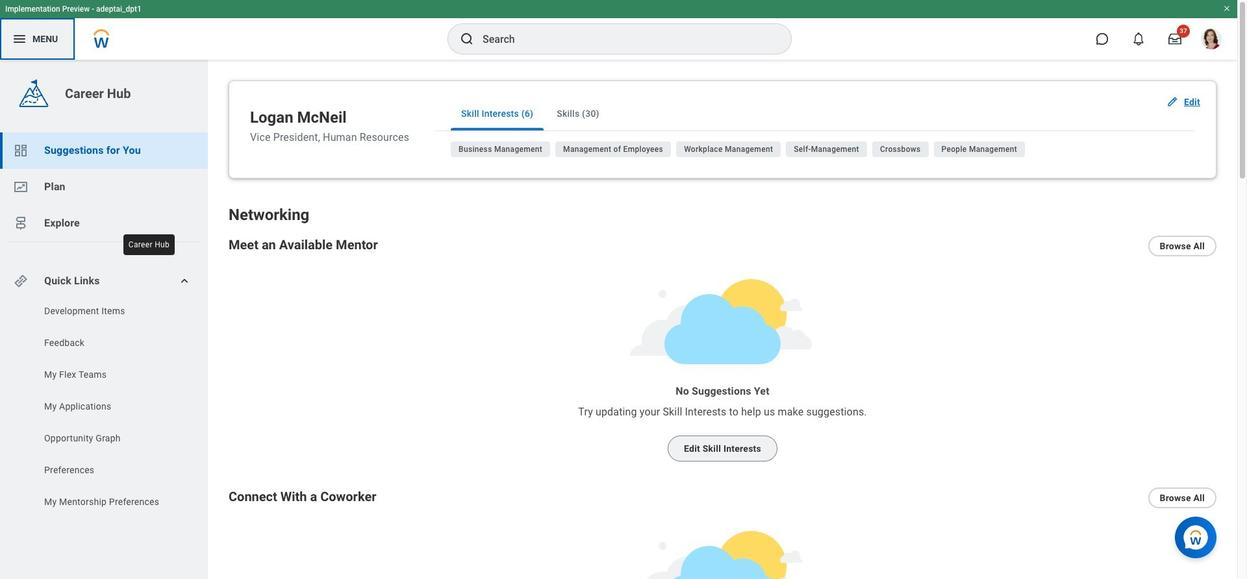 Task type: vqa. For each thing, say whether or not it's contained in the screenshot.
TIMELINE MILESTONE ICON
yes



Task type: locate. For each thing, give the bounding box(es) containing it.
quick links element
[[13, 268, 198, 294]]

search image
[[459, 31, 475, 47]]

tab list
[[435, 97, 1196, 131]]

justify image
[[12, 31, 27, 47]]

dashboard image
[[13, 143, 29, 159]]

profile logan mcneil image
[[1202, 29, 1222, 52]]

chevron up small image
[[178, 275, 191, 288]]

banner
[[0, 0, 1238, 60]]

list
[[0, 133, 208, 242], [451, 142, 1196, 162], [0, 305, 208, 512]]

inbox large image
[[1169, 32, 1182, 45]]

Search Workday  search field
[[483, 25, 765, 53]]

link image
[[13, 274, 29, 289]]

edit image
[[1167, 96, 1180, 109]]

timeline milestone image
[[13, 216, 29, 231]]



Task type: describe. For each thing, give the bounding box(es) containing it.
close environment banner image
[[1224, 5, 1232, 12]]

notifications large image
[[1133, 32, 1146, 45]]

onboarding home image
[[13, 179, 29, 195]]



